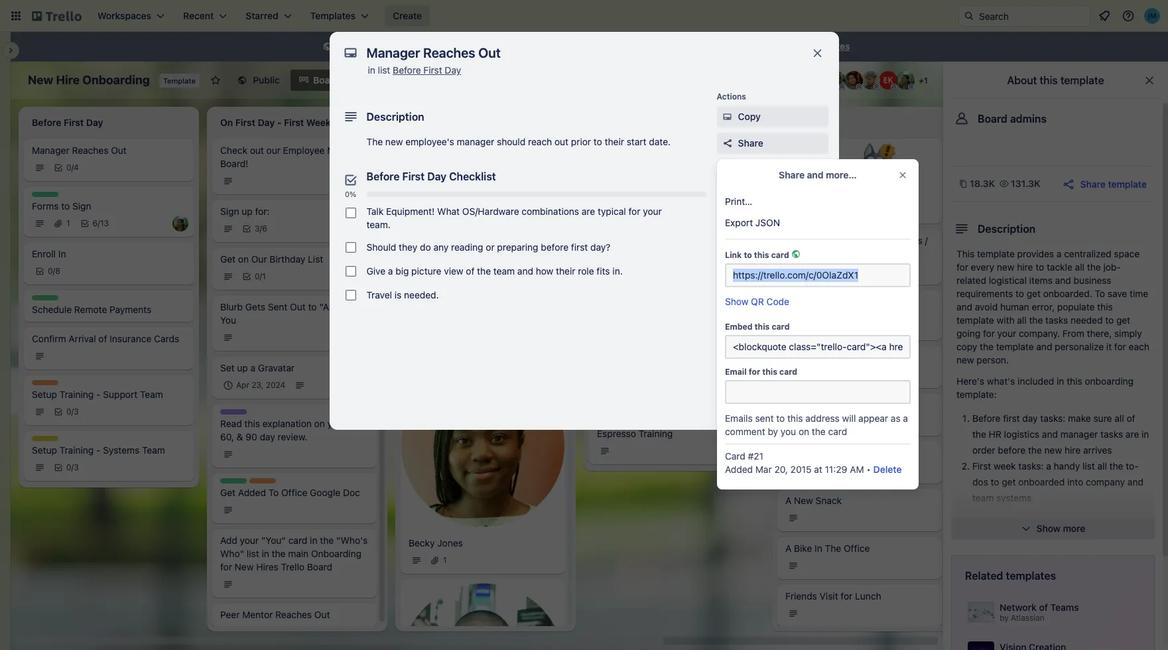Task type: locate. For each thing, give the bounding box(es) containing it.
friends
[[785, 590, 817, 602]]

1 vertical spatial about
[[1078, 524, 1103, 535]]

dos
[[972, 476, 988, 488]]

books
[[785, 399, 812, 411]]

1 horizontal spatial onboarding
[[311, 548, 361, 559]]

team up who's
[[972, 492, 994, 503]]

up for for:
[[242, 206, 253, 217]]

training for espresso training
[[639, 428, 673, 439]]

as
[[891, 413, 901, 424]]

date.
[[649, 136, 671, 147]]

share for share template
[[1080, 178, 1106, 189]]

link to this card
[[725, 250, 789, 260]]

for right email
[[749, 367, 760, 377]]

emails sent to this address will appear as a comment by you on the card
[[725, 413, 908, 437]]

1 horizontal spatial more
[[1063, 523, 1085, 534]]

0 vertical spatial in
[[58, 248, 66, 259]]

share inside button
[[738, 137, 763, 149]]

this inside here's what's included in this onboarding template:
[[1067, 375, 1082, 387]]

open information menu image
[[1122, 9, 1135, 23]]

office down a new snack 'link'
[[844, 543, 870, 554]]

card down equipment at right
[[771, 250, 789, 260]]

0 horizontal spatial by
[[768, 426, 778, 437]]

1 horizontal spatial team
[[972, 492, 994, 503]]

/ down forms to sign link
[[98, 218, 100, 228]]

first inside group
[[571, 241, 588, 253]]

hires
[[256, 561, 278, 572]]

team.
[[366, 219, 391, 230]]

the left to- at the bottom right
[[1109, 460, 1123, 472]]

training left support
[[60, 389, 94, 400]]

- left "systems"
[[96, 444, 100, 456]]

0 horizontal spatial first
[[571, 241, 588, 253]]

0 vertical spatial more
[[781, 40, 804, 52]]

up right set
[[237, 362, 248, 373]]

what
[[437, 206, 460, 217]]

with
[[997, 314, 1015, 326]]

1 vertical spatial show
[[1036, 523, 1061, 534]]

0 vertical spatial tasks:
[[1040, 413, 1066, 424]]

out left our
[[250, 145, 264, 156]]

read this explanation on your 30, 60, & 90 day review. link
[[220, 417, 369, 444]]

a inside before first day tasks: make sure all of the hr logistics and manager tasks are in order before the new hire arrives first week tasks: a handy list all the to- dos to get onboarded into company and team systems who's who list: help the newbie orient themselves and learn all about the key people they'll encounter at work
[[1046, 460, 1051, 472]]

0 vertical spatial -
[[96, 389, 100, 400]]

of inside before first day tasks: make sure all of the hr logistics and manager tasks are in order before the new hire arrives first week tasks: a handy list all the to- dos to get onboarded into company and team systems who's who list: help the newbie orient themselves and learn all about the key people they'll encounter at work
[[1127, 413, 1135, 424]]

the down address
[[812, 426, 826, 437]]

0 horizontal spatial list
[[247, 548, 259, 559]]

1 vertical spatial samantha pivlot (samanthapivlot) image
[[719, 292, 735, 308]]

company
[[1086, 476, 1125, 488]]

in
[[58, 248, 66, 259], [815, 543, 822, 554]]

0 horizontal spatial day
[[260, 431, 275, 442]]

calendar link
[[406, 70, 476, 91]]

new left employee's
[[385, 136, 403, 147]]

is inside before first day checklist group
[[395, 289, 402, 300]]

to up the there,
[[1105, 314, 1114, 326]]

training inside espresso training link
[[639, 428, 673, 439]]

board inside board link
[[313, 74, 339, 86]]

teams
[[1050, 602, 1079, 613]]

onboarding
[[82, 73, 150, 87], [311, 548, 361, 559]]

check out our employee manual board!
[[220, 145, 358, 169]]

chris temperson (christemperson) image left +
[[862, 71, 880, 90]]

out inside check out our employee manual board!
[[250, 145, 264, 156]]

more inside button
[[1063, 523, 1085, 534]]

1 vertical spatial reaches
[[275, 609, 312, 620]]

0 vertical spatial first
[[571, 241, 588, 253]]

up for a
[[237, 362, 248, 373]]

give a big picture view of the team and how their role fits in.
[[366, 265, 623, 277]]

get for get on our birthday list
[[220, 253, 236, 265]]

out inside blurb gets sent out to "all" about you
[[290, 301, 306, 312]]

to inside the this template provides a centralized space for every new hire to tackle all the job- related logistical items and business requirements to get onboarded. to save time and avoid human error, populate this template with all the tasks needed to get going for your company. from there, simply copy the template and personalize it for each new person.
[[1095, 288, 1105, 299]]

0 vertical spatial team
[[493, 265, 515, 277]]

1 horizontal spatial samantha pivlot (samanthapivlot) image
[[719, 292, 735, 308]]

0 vertical spatial day
[[1022, 413, 1038, 424]]

day?
[[590, 241, 610, 253]]

first up the dos on the right bottom of the page
[[972, 460, 991, 472]]

Talk Equipment! What OS/Hardware combinations are typical for your team. checkbox
[[345, 208, 356, 218]]

team down the preparing
[[493, 265, 515, 277]]

0 vertical spatial priscilla parjet (priscillaparjet) image
[[172, 216, 188, 231]]

is right travel
[[395, 289, 402, 300]]

and left more…
[[807, 169, 823, 180]]

1 vertical spatial description
[[978, 223, 1036, 235]]

desk
[[839, 235, 860, 246]]

share inside button
[[1080, 178, 1106, 189]]

before inside before first day tasks: make sure all of the hr logistics and manager tasks are in order before the new hire arrives first week tasks: a handy list all the to- dos to get onboarded into company and team systems who's who list: help the newbie orient themselves and learn all about the key people they'll encounter at work
[[972, 413, 1001, 424]]

get left building
[[597, 380, 612, 391]]

to inside forms to sign link
[[61, 200, 70, 212]]

board for board admins
[[978, 113, 1007, 125]]

your inside read this explanation on your 30, 60, & 90 day review.
[[327, 418, 346, 429]]

hr
[[989, 428, 1002, 440]]

1 setup from the top
[[32, 389, 57, 400]]

0 horizontal spatial out
[[250, 145, 264, 156]]

description down table
[[366, 111, 424, 123]]

0 vertical spatial samantha pivlot (samanthapivlot) image
[[356, 173, 371, 189]]

2 horizontal spatial new
[[794, 495, 813, 506]]

to inside emails sent to this address will appear as a comment by you on the card
[[776, 413, 785, 424]]

0 vertical spatial show
[[725, 296, 748, 307]]

1 horizontal spatial priscilla parjet (priscillaparjet) image
[[896, 71, 915, 90]]

who"
[[220, 548, 244, 559]]

0 horizontal spatial color: orange, title: "support team" element
[[32, 380, 58, 385]]

sure
[[1093, 413, 1112, 424]]

get for get added to office google doc
[[220, 487, 236, 498]]

needed
[[1071, 314, 1103, 326]]

reaches right mentor on the bottom of page
[[275, 609, 312, 620]]

link
[[725, 250, 742, 260]]

at right 2015
[[814, 464, 822, 475]]

0 / 3 down setup training - support team
[[66, 407, 79, 417]]

get added to office google doc link
[[220, 486, 369, 499]]

more right explore
[[781, 40, 804, 52]]

and down to- at the bottom right
[[1128, 476, 1143, 488]]

1 horizontal spatial at
[[1078, 540, 1087, 551]]

setup down 'color: yellow, title: "systems team"' "element"
[[32, 444, 57, 456]]

0 vertical spatial before
[[541, 241, 569, 253]]

a for a new snack
[[785, 495, 792, 506]]

3 down for: on the top left of page
[[255, 224, 260, 233]]

added down #21
[[725, 464, 753, 475]]

template inside button
[[1108, 178, 1147, 189]]

1 vertical spatial this
[[956, 248, 975, 259]]

1 vertical spatial are
[[1126, 428, 1139, 440]]

more
[[785, 304, 807, 315]]

make
[[1068, 413, 1091, 424]]

0 vertical spatial board
[[313, 74, 339, 86]]

is left public
[[357, 40, 364, 52]]

1 horizontal spatial amy freiderson (amyfreiderson) image
[[827, 71, 846, 90]]

1 vertical spatial up
[[237, 362, 248, 373]]

out right sent
[[290, 301, 306, 312]]

amy freiderson (amyfreiderson) image
[[827, 71, 846, 90], [356, 221, 371, 237]]

table
[[372, 74, 396, 86]]

1 horizontal spatial &
[[852, 304, 858, 315]]

tasks:
[[1040, 413, 1066, 424], [1018, 460, 1044, 472]]

team for setup training - support team
[[140, 389, 163, 400]]

0 down setup training - support team
[[66, 407, 71, 417]]

0 vertical spatial training
[[60, 389, 94, 400]]

/
[[71, 163, 74, 172], [98, 218, 100, 228], [260, 224, 262, 233], [834, 235, 836, 246], [863, 235, 866, 246], [925, 235, 928, 246], [53, 266, 55, 276], [260, 271, 262, 281], [71, 407, 74, 417], [71, 462, 74, 472]]

2 horizontal spatial out
[[314, 609, 330, 620]]

sign right forms
[[72, 200, 91, 212]]

color: green, title: "remote employees" element for more
[[785, 295, 812, 300]]

Give a big picture view of the team and how their role fits in. checkbox
[[345, 266, 356, 277]]

2 - from the top
[[96, 444, 100, 456]]

1 horizontal spatial color: orange, title: "support team" element
[[249, 478, 276, 484]]

headphones
[[868, 235, 922, 246]]

in inside here's what's included in this onboarding template:
[[1057, 375, 1064, 387]]

0 vertical spatial get
[[1027, 288, 1041, 299]]

new up the handy
[[1044, 444, 1062, 456]]

1 horizontal spatial day
[[1022, 413, 1038, 424]]

1 vertical spatial &
[[237, 431, 243, 442]]

visit
[[820, 590, 838, 602]]

before inside before first day tasks: make sure all of the hr logistics and manager tasks are in order before the new hire arrives first week tasks: a handy list all the to- dos to get onboarded into company and team systems who's who list: help the newbie orient themselves and learn all about the key people they'll encounter at work
[[998, 444, 1026, 456]]

of inside before first day checklist group
[[466, 265, 475, 277]]

before first day checklist group
[[340, 201, 706, 307]]

setup for setup training - support team
[[32, 389, 57, 400]]

priscilla parjet (priscillaparjet) image
[[172, 216, 188, 231], [738, 292, 753, 308]]

their left role
[[556, 265, 575, 277]]

are inside talk equipment! what os/hardware combinations are typical for your team.
[[582, 206, 595, 217]]

and left how
[[517, 265, 533, 277]]

export
[[725, 217, 753, 228]]

get down "week"
[[1002, 476, 1016, 488]]

2 horizontal spatial list
[[1082, 460, 1095, 472]]

0 vertical spatial setup
[[32, 389, 57, 400]]

color: yellow, title: "systems team" element
[[32, 436, 58, 441]]

get inside "link"
[[220, 253, 236, 265]]

1 horizontal spatial templates
[[1006, 570, 1056, 582]]

team
[[140, 389, 163, 400], [142, 444, 165, 456]]

1 horizontal spatial share
[[779, 169, 805, 180]]

0 horizontal spatial in
[[58, 248, 66, 259]]

1 horizontal spatial about
[[1078, 524, 1103, 535]]

description up provides in the top right of the page
[[978, 223, 1036, 235]]

1 vertical spatial out
[[290, 301, 306, 312]]

your left 30, on the bottom left of the page
[[327, 418, 346, 429]]

sign up for: link
[[220, 205, 369, 218]]

comment
[[725, 426, 765, 437]]

a inside emails sent to this address will appear as a comment by you on the card
[[903, 413, 908, 424]]

chris temperson (christemperson) image
[[862, 71, 880, 90], [719, 347, 735, 363]]

andre gorte (andregorte) image
[[844, 71, 863, 90]]

day down this is a public template for anyone on the internet to copy.
[[445, 64, 461, 76]]

by inside the network of teams by atlassian
[[1000, 613, 1009, 623]]

color: purple, title: "project requires design" element
[[220, 409, 247, 415]]

first inside before first day tasks: make sure all of the hr logistics and manager tasks are in order before the new hire arrives first week tasks: a handy list all the to- dos to get onboarded into company and team systems who's who list: help the newbie orient themselves and learn all about the key people they'll encounter at work
[[972, 460, 991, 472]]

related
[[956, 275, 986, 286]]

show left qr
[[725, 296, 748, 307]]

card down email
[[724, 380, 745, 391]]

board for board
[[313, 74, 339, 86]]

bike
[[794, 543, 812, 554]]

the up company. in the bottom right of the page
[[1029, 314, 1043, 326]]

1 horizontal spatial is
[[395, 289, 402, 300]]

main
[[288, 548, 309, 559]]

1 horizontal spatial priscilla parjet (priscillaparjet) image
[[738, 292, 753, 308]]

your inside talk equipment! what os/hardware combinations are typical for your team.
[[643, 206, 662, 217]]

travel
[[366, 289, 392, 300]]

0 horizontal spatial out
[[111, 145, 127, 156]]

gravatar
[[258, 362, 295, 373]]

snack
[[816, 495, 842, 506]]

of right sure
[[1127, 413, 1135, 424]]

0 vertical spatial up
[[242, 206, 253, 217]]

first down this is a public template for anyone on the internet to copy.
[[423, 64, 442, 76]]

confirm arrival of insurance cards link
[[32, 332, 186, 346]]

the up person.
[[980, 341, 994, 352]]

0 horizontal spatial amy freiderson (amyfreiderson) image
[[356, 221, 371, 237]]

training for setup training - systems team
[[60, 444, 94, 456]]

priscilla parjet (priscillaparjet) image
[[896, 71, 915, 90], [356, 269, 371, 285]]

card inside add your "you" card in the "who's who" list in the main onboarding for new hires trello board
[[288, 535, 307, 546]]

manager down 'make'
[[1060, 428, 1098, 440]]

before up "week"
[[998, 444, 1026, 456]]

this up 90
[[244, 418, 260, 429]]

star or unstar board image
[[210, 75, 221, 86]]

1 vertical spatial at
[[1078, 540, 1087, 551]]

1 vertical spatial before
[[998, 444, 1026, 456]]

to up '"you"'
[[268, 487, 279, 498]]

get left in.
[[597, 276, 612, 288]]

0 vertical spatial description
[[366, 111, 424, 123]]

hire inside before first day tasks: make sure all of the hr logistics and manager tasks are in order before the new hire arrives first week tasks: a handy list all the to- dos to get onboarded into company and team systems who's who list: help the newbie orient themselves and learn all about the key people they'll encounter at work
[[1065, 444, 1081, 456]]

/ down manager reaches out
[[71, 163, 74, 172]]

before up hr
[[972, 413, 1001, 424]]

2015
[[790, 464, 812, 475]]

color: green, title: "remote employees" element up forms
[[32, 192, 58, 197]]

typical
[[598, 206, 626, 217]]

in right bike
[[815, 543, 822, 554]]

a inside the this template provides a centralized space for every new hire to tackle all the job- related logistical items and business requirements to get onboarded. to save time and avoid human error, populate this template with all the tasks needed to get going for your company. from there, simply copy the template and personalize it for each new person.
[[1057, 248, 1062, 259]]

2 setup from the top
[[32, 444, 57, 456]]

2 vertical spatial get
[[1002, 476, 1016, 488]]

equipment / desk / headphones / software
[[785, 235, 928, 259]]

there,
[[1087, 328, 1112, 339]]

apr 23, 2024
[[236, 380, 285, 390]]

2 vertical spatial training
[[60, 444, 94, 456]]

training left "systems"
[[60, 444, 94, 456]]

before
[[393, 64, 421, 76], [366, 170, 400, 182], [972, 413, 1001, 424]]

training inside setup training - support team link
[[60, 389, 94, 400]]

color: green, title: "remote employees" element
[[32, 192, 58, 197], [32, 295, 58, 300], [785, 295, 812, 300], [220, 478, 247, 484]]

address
[[805, 413, 840, 424]]

gets
[[245, 301, 265, 312]]

the left internet
[[504, 40, 518, 52]]

training inside setup training - systems team link
[[60, 444, 94, 456]]

1 horizontal spatial list
[[378, 64, 390, 76]]

setup for setup training - systems team
[[32, 444, 57, 456]]

avoid
[[975, 301, 998, 312]]

0 horizontal spatial onboarding
[[82, 73, 150, 87]]

show down help
[[1036, 523, 1061, 534]]

birthday
[[270, 253, 305, 265]]

1 horizontal spatial their
[[605, 136, 624, 147]]

first inside before first day tasks: make sure all of the hr logistics and manager tasks are in order before the new hire arrives first week tasks: a handy list all the to- dos to get onboarded into company and team systems who's who list: help the newbie orient themselves and learn all about the key people they'll encounter at work
[[1003, 413, 1020, 424]]

are inside before first day tasks: make sure all of the hr logistics and manager tasks are in order before the new hire arrives first week tasks: a handy list all the to- dos to get onboarded into company and team systems who's who list: help the newbie orient themselves and learn all about the key people they'll encounter at work
[[1126, 428, 1139, 440]]

personalize
[[1055, 341, 1104, 352]]

1 - from the top
[[96, 389, 100, 400]]

0 horizontal spatial team
[[493, 265, 515, 277]]

0 horizontal spatial is
[[357, 40, 364, 52]]

appear
[[858, 413, 888, 424]]

1 vertical spatial more
[[1063, 523, 1085, 534]]

out right mentor on the bottom of page
[[314, 609, 330, 620]]

to up human
[[1016, 288, 1024, 299]]

0 vertical spatial priscilla parjet (priscillaparjet) image
[[896, 71, 915, 90]]

&
[[852, 304, 858, 315], [237, 431, 243, 442]]

show inside show more button
[[1036, 523, 1061, 534]]

1 vertical spatial card
[[725, 450, 745, 462]]

1 vertical spatial setup
[[32, 444, 57, 456]]

1 vertical spatial tasks
[[1100, 428, 1123, 440]]

2 horizontal spatial share
[[1080, 178, 1106, 189]]

0 vertical spatial out
[[111, 145, 127, 156]]

show inside show qr code link
[[725, 296, 748, 307]]

0 vertical spatial team
[[140, 389, 163, 400]]

a inside 'link'
[[785, 495, 792, 506]]

0 horizontal spatial before
[[541, 241, 569, 253]]

this for this template provides a centralized space for every new hire to tackle all the job- related logistical items and business requirements to get onboarded. to save time and avoid human error, populate this template with all the tasks needed to get going for your company. from there, simply copy the template and personalize it for each new person.
[[956, 248, 975, 259]]

added inside the card #21 added mar 20, 2015 at 11:29 am • delete
[[725, 464, 753, 475]]

id
[[652, 380, 661, 391]]

1 vertical spatial list
[[1082, 460, 1095, 472]]

the right bike
[[825, 543, 841, 554]]

first up "logistics"
[[1003, 413, 1020, 424]]

1 0 / 3 from the top
[[66, 407, 79, 417]]

new
[[28, 73, 53, 87], [794, 495, 813, 506], [235, 561, 254, 572]]

- left support
[[96, 389, 100, 400]]

your inside the this template provides a centralized space for every new hire to tackle all the job- related logistical items and business requirements to get onboarded. to save time and avoid human error, populate this template with all the tasks needed to get going for your company. from there, simply copy the template and personalize it for each new person.
[[997, 328, 1016, 339]]

to right link
[[744, 250, 752, 260]]

card left #21
[[725, 450, 745, 462]]

the down "logistics"
[[1028, 444, 1042, 456]]

get a tour
[[597, 276, 642, 288]]

1 vertical spatial in
[[815, 543, 822, 554]]

show more button
[[951, 518, 1155, 539]]

set up a gravatar link
[[220, 361, 369, 375]]

remote
[[74, 304, 107, 315]]

a right as
[[903, 413, 908, 424]]

1 horizontal spatial new
[[235, 561, 254, 572]]

1 vertical spatial to
[[268, 487, 279, 498]]

espresso training
[[597, 428, 673, 439]]

0 vertical spatial this
[[337, 40, 355, 52]]

card inside the card #21 added mar 20, 2015 at 11:29 am • delete
[[725, 450, 745, 462]]

network of teams by atlassian
[[1000, 602, 1079, 623]]

1 vertical spatial team
[[972, 492, 994, 503]]

a for a bike in the office
[[785, 543, 792, 554]]

1 vertical spatial team
[[142, 444, 165, 456]]

equipment
[[785, 235, 831, 246]]

show for show more
[[1036, 523, 1061, 534]]

and right "logistics"
[[1042, 428, 1058, 440]]

onboarding inside add your "you" card in the "who's who" list in the main onboarding for new hires trello board
[[311, 548, 361, 559]]

tour
[[623, 276, 642, 288]]

at inside before first day tasks: make sure all of the hr logistics and manager tasks are in order before the new hire arrives first week tasks: a handy list all the to- dos to get onboarded into company and team systems who's who list: help the newbie orient themselves and learn all about the key people they'll encounter at work
[[1078, 540, 1087, 551]]

for inside add your "you" card in the "who's who" list in the main onboarding for new hires trello board
[[220, 561, 232, 572]]

0 vertical spatial office
[[281, 487, 307, 498]]

on right anyone
[[491, 40, 501, 52]]

handy
[[1054, 460, 1080, 472]]

show for show qr code
[[725, 296, 748, 307]]

by inside emails sent to this address will appear as a comment by you on the card
[[768, 426, 778, 437]]

prior
[[571, 136, 591, 147]]

amy freiderson (amyfreiderson) image right chris temperson (christemperson) icon at top
[[356, 221, 371, 237]]

0 vertical spatial onboarding
[[82, 73, 150, 87]]

priscilla parjet (priscillaparjet) image left +
[[896, 71, 915, 90]]

card for email for this card
[[779, 367, 797, 377]]

0 vertical spatial added
[[725, 464, 753, 475]]

list up the hires
[[247, 548, 259, 559]]

samantha pivlot (samanthapivlot) image
[[356, 173, 371, 189], [719, 292, 735, 308]]

this right embed
[[755, 322, 770, 332]]

Travel is needed. checkbox
[[345, 290, 356, 300]]

it
[[1106, 341, 1112, 352]]

onboarded.
[[1043, 288, 1092, 299]]

day up "logistics"
[[1022, 413, 1038, 424]]

for:
[[255, 206, 270, 217]]

1 down our
[[262, 271, 266, 281]]

None text field
[[360, 41, 798, 65]]

their inside before first day checklist group
[[556, 265, 575, 277]]

1 vertical spatial added
[[238, 487, 266, 498]]

new inside text box
[[28, 73, 53, 87]]

0 vertical spatial at
[[814, 464, 822, 475]]

0 vertical spatial reaches
[[72, 145, 108, 156]]

sent
[[268, 301, 287, 312]]

1 horizontal spatial first
[[1003, 413, 1020, 424]]

of right arrival
[[98, 333, 107, 344]]

team right support
[[140, 389, 163, 400]]

0 vertical spatial are
[[582, 206, 595, 217]]

am
[[850, 464, 864, 475]]

read this explanation on your 30, 60, & 90 day review.
[[220, 418, 363, 442]]

more down newbie on the bottom right
[[1063, 523, 1085, 534]]

0 / 3 for systems
[[66, 462, 79, 472]]

andre gorte (andregorte) image
[[738, 347, 753, 363]]

day
[[1022, 413, 1038, 424], [260, 431, 275, 442]]

1 vertical spatial day
[[260, 431, 275, 442]]

a inside group
[[388, 265, 393, 277]]

tasks down sure
[[1100, 428, 1123, 440]]

before
[[541, 241, 569, 253], [998, 444, 1026, 456]]

3 down setup training - systems team
[[74, 462, 79, 472]]

embed
[[725, 322, 753, 332]]

each
[[1129, 341, 1149, 352]]

and down company. in the bottom right of the page
[[1036, 341, 1052, 352]]

1 down forms to sign
[[66, 218, 70, 228]]

list down the arrives
[[1082, 460, 1095, 472]]

network
[[1000, 602, 1037, 613]]

a left bike
[[785, 543, 792, 554]]

board!
[[220, 158, 248, 169]]

"all"
[[319, 301, 338, 312]]

arrival
[[69, 333, 96, 344]]

public
[[253, 74, 280, 86]]

this inside the this template provides a centralized space for every new hire to tackle all the job- related logistical items and business requirements to get onboarded. to save time and avoid human error, populate this template with all the tasks needed to get going for your company. from there, simply copy the template and personalize it for each new person.
[[956, 248, 975, 259]]

1 vertical spatial their
[[556, 265, 575, 277]]

this right sm icon
[[337, 40, 355, 52]]

1 horizontal spatial office
[[844, 543, 870, 554]]

training for setup training - support team
[[60, 389, 94, 400]]

2 0 / 3 from the top
[[66, 462, 79, 472]]

setup up 'color: yellow, title: "systems team"' "element"
[[32, 389, 57, 400]]

color: green, title: "remote employees" element for schedule
[[32, 295, 58, 300]]

Embed this card text field
[[725, 335, 911, 359]]

priscilla parjet (priscillaparjet) image left sign up for:
[[172, 216, 188, 231]]

hire down provides in the top right of the page
[[1017, 261, 1033, 273]]

templates
[[806, 40, 850, 52], [1006, 570, 1056, 582]]

team inside before first day checklist group
[[493, 265, 515, 277]]

color: orange, title: "support team" element
[[32, 380, 58, 385], [249, 478, 276, 484]]

samantha pivlot (samanthapivlot) image up embed
[[719, 292, 735, 308]]

- for systems
[[96, 444, 100, 456]]

enroll in link
[[32, 247, 186, 261]]

1 vertical spatial is
[[395, 289, 402, 300]]

20,
[[774, 464, 788, 475]]



Task type: vqa. For each thing, say whether or not it's contained in the screenshot.
Back to home image
no



Task type: describe. For each thing, give the bounding box(es) containing it.
team for setup training - systems team
[[142, 444, 165, 456]]

new up the "logistical"
[[997, 261, 1014, 273]]

1 horizontal spatial out
[[555, 136, 569, 147]]

tasks inside before first day tasks: make sure all of the hr logistics and manager tasks are in order before the new hire arrives first week tasks: a handy list all the to- dos to get onboarded into company and team systems who's who list: help the newbie orient themselves and learn all about the key people they'll encounter at work
[[1100, 428, 1123, 440]]

jeremy miller (jeremymiller198) image
[[1144, 8, 1160, 24]]

job-
[[1103, 261, 1121, 273]]

the inside before first day checklist group
[[477, 265, 491, 277]]

and down list:
[[1024, 524, 1040, 535]]

for right visit
[[841, 590, 853, 602]]

card down the more
[[772, 322, 790, 332]]

1 right ellie kulick (elliekulick2) icon
[[924, 76, 928, 86]]

1 vertical spatial first
[[402, 170, 425, 182]]

1 vertical spatial amy freiderson (amyfreiderson) image
[[356, 221, 371, 237]]

+ 1
[[919, 76, 928, 86]]

1 horizontal spatial sign
[[220, 206, 239, 217]]

all up company
[[1097, 460, 1107, 472]]

themselves
[[972, 524, 1021, 535]]

and right id
[[663, 380, 679, 391]]

0 vertical spatial day
[[445, 64, 461, 76]]

more…
[[826, 169, 857, 180]]

0 / 3 for support
[[66, 407, 79, 417]]

this right email
[[762, 367, 777, 377]]

0 vertical spatial list
[[378, 64, 390, 76]]

0 vertical spatial first
[[423, 64, 442, 76]]

what's
[[987, 375, 1015, 387]]

explore more templates link
[[738, 36, 858, 57]]

copy
[[956, 341, 977, 352]]

1 horizontal spatial 6
[[262, 224, 267, 233]]

1 down the jones
[[443, 555, 447, 565]]

in inside before first day tasks: make sure all of the hr logistics and manager tasks are in order before the new hire arrives first week tasks: a handy list all the to- dos to get onboarded into company and team systems who's who list: help the newbie orient themselves and learn all about the key people they'll encounter at work
[[1142, 428, 1149, 440]]

order
[[972, 444, 995, 456]]

1 vertical spatial priscilla parjet (priscillaparjet) image
[[738, 292, 753, 308]]

fits
[[597, 265, 610, 277]]

Link to this card text field
[[725, 263, 911, 287]]

/ right headphones
[[925, 235, 928, 246]]

employee
[[283, 145, 325, 156]]

manager inside before first day tasks: make sure all of the hr logistics and manager tasks are in order before the new hire arrives first week tasks: a handy list all the to- dos to get onboarded into company and team systems who's who list: help the newbie orient themselves and learn all about the key people they'll encounter at work
[[1060, 428, 1098, 440]]

hire inside the this template provides a centralized space for every new hire to tackle all the job- related logistical items and business requirements to get onboarded. to save time and avoid human error, populate this template with all the tasks needed to get going for your company. from there, simply copy the template and personalize it for each new person.
[[1017, 261, 1033, 273]]

is for this
[[357, 40, 364, 52]]

work
[[1089, 540, 1110, 551]]

on inside emails sent to this address will appear as a comment by you on the card
[[799, 426, 809, 437]]

to-
[[1126, 460, 1139, 472]]

of inside the network of teams by atlassian
[[1039, 602, 1048, 613]]

logistical
[[989, 275, 1027, 286]]

newbie
[[1078, 508, 1109, 519]]

books link
[[785, 399, 934, 412]]

this right link
[[754, 250, 769, 260]]

get inside before first day tasks: make sure all of the hr logistics and manager tasks are in order before the new hire arrives first week tasks: a handy list all the to- dos to get onboarded into company and team systems who's who list: help the newbie orient themselves and learn all about the key people they'll encounter at work
[[1002, 476, 1016, 488]]

our
[[266, 145, 281, 156]]

0 down setup training - systems team
[[66, 462, 71, 472]]

error,
[[1032, 301, 1055, 312]]

people
[[972, 540, 1002, 551]]

0 horizontal spatial sign
[[72, 200, 91, 212]]

the up the business
[[1087, 261, 1101, 273]]

learn
[[1042, 524, 1063, 535]]

0 horizontal spatial priscilla parjet (priscillaparjet) image
[[356, 269, 371, 285]]

for right it
[[1114, 341, 1126, 352]]

0 vertical spatial the
[[366, 136, 383, 147]]

the left key
[[1105, 524, 1119, 535]]

new inside before first day tasks: make sure all of the hr logistics and manager tasks are in order before the new hire arrives first week tasks: a handy list all the to- dos to get onboarded into company and team systems who's who list: help the newbie orient themselves and learn all about the key people they'll encounter at work
[[1044, 444, 1062, 456]]

- for support
[[96, 389, 100, 400]]

to up items
[[1036, 261, 1044, 273]]

manager
[[32, 145, 69, 156]]

trello
[[281, 561, 304, 572]]

1 vertical spatial tasks:
[[1018, 460, 1044, 472]]

becky jones link
[[409, 537, 557, 550]]

for inside talk equipment! what os/hardware combinations are typical for your team.
[[629, 206, 640, 217]]

set
[[220, 362, 235, 373]]

doc
[[343, 487, 360, 498]]

setup training - systems team
[[32, 444, 165, 456]]

day inside before first day tasks: make sure all of the hr logistics and manager tasks are in order before the new hire arrives first week tasks: a handy list all the to- dos to get onboarded into company and team systems who's who list: help the newbie orient themselves and learn all about the key people they'll encounter at work
[[1022, 413, 1038, 424]]

0 down our
[[255, 271, 260, 281]]

new down copy
[[956, 354, 974, 365]]

list inside before first day tasks: make sure all of the hr logistics and manager tasks are in order before the new hire arrives first week tasks: a handy list all the to- dos to get onboarded into company and team systems who's who list: help the newbie orient themselves and learn all about the key people they'll encounter at work
[[1082, 460, 1095, 472]]

3 / 6
[[255, 224, 267, 233]]

copy
[[738, 111, 761, 122]]

email
[[725, 367, 747, 377]]

all right learn
[[1066, 524, 1075, 535]]

this right about
[[1040, 74, 1058, 86]]

view
[[444, 265, 463, 277]]

/ down for: on the top left of page
[[260, 224, 262, 233]]

print…
[[725, 196, 752, 207]]

primary element
[[0, 0, 1168, 32]]

orient
[[1111, 508, 1136, 519]]

how
[[536, 265, 553, 277]]

close popover image
[[897, 170, 908, 180]]

about inside before first day tasks: make sure all of the hr logistics and manager tasks are in order before the new hire arrives first week tasks: a handy list all the to- dos to get onboarded into company and team systems who's who list: help the newbie orient themselves and learn all about the key people they'll encounter at work
[[1078, 524, 1103, 535]]

populate
[[1057, 301, 1095, 312]]

will
[[842, 413, 856, 424]]

3 for setup training - support team
[[74, 407, 79, 417]]

set up a gravatar
[[220, 362, 295, 373]]

your inside add your "you" card in the "who's who" list in the main onboarding for new hires trello board
[[240, 535, 259, 546]]

to right the "prior" at the top of page
[[594, 136, 602, 147]]

list inside add your "you" card in the "who's who" list in the main onboarding for new hires trello board
[[247, 548, 259, 559]]

/ left desk on the top right of page
[[834, 235, 836, 246]]

1 vertical spatial day
[[427, 170, 447, 182]]

0 vertical spatial their
[[605, 136, 624, 147]]

friends visit for lunch
[[785, 590, 881, 602]]

employee's
[[405, 136, 454, 147]]

schedule remote payments
[[32, 304, 151, 315]]

to inside blurb gets sent out to "all" about you
[[308, 301, 317, 312]]

color: green, title: "remote employees" element down 60,
[[220, 478, 247, 484]]

4
[[74, 163, 79, 172]]

1 horizontal spatial get
[[1027, 288, 1041, 299]]

about inside blurb gets sent out to "all" about you
[[340, 301, 365, 312]]

out for blurb gets sent out to "all" about you
[[290, 301, 306, 312]]

board link
[[291, 70, 347, 91]]

setup training - support team
[[32, 389, 163, 400]]

ellie kulick (elliekulick2) image
[[879, 71, 897, 90]]

sm image
[[321, 40, 334, 54]]

the up show more
[[1062, 508, 1076, 519]]

0 vertical spatial a
[[615, 276, 621, 288]]

at inside the card #21 added mar 20, 2015 at 11:29 am • delete
[[814, 464, 822, 475]]

do
[[420, 241, 431, 253]]

this inside the this template provides a centralized space for every new hire to tackle all the job- related logistical items and business requirements to get onboarded. to save time and avoid human error, populate this template with all the tasks needed to get going for your company. from there, simply copy the template and personalize it for each new person.
[[1097, 301, 1113, 312]]

the inside emails sent to this address will appear as a comment by you on the card
[[812, 426, 826, 437]]

about this template
[[1007, 74, 1104, 86]]

manager reaches out link
[[32, 144, 186, 157]]

3 for setup training - systems team
[[74, 462, 79, 472]]

card for link to this card
[[771, 250, 789, 260]]

0 left 8
[[48, 266, 53, 276]]

share for share and more…
[[779, 169, 805, 180]]

0 horizontal spatial samantha pivlot (samanthapivlot) image
[[356, 173, 371, 189]]

get for get a tour
[[597, 276, 612, 288]]

1 horizontal spatial description
[[978, 223, 1036, 235]]

#21
[[748, 450, 763, 462]]

Should they do any reading or preparing before first day? checkbox
[[345, 242, 356, 253]]

export json link
[[717, 212, 919, 233]]

0 horizontal spatial description
[[366, 111, 424, 123]]

0 vertical spatial color: orange, title: "support team" element
[[32, 380, 58, 385]]

all down human
[[1017, 314, 1027, 326]]

a up 23,
[[250, 362, 255, 373]]

1 vertical spatial the
[[825, 543, 841, 554]]

human
[[1000, 301, 1029, 312]]

more for show
[[1063, 523, 1085, 534]]

before for before first day tasks: make sure all of the hr logistics and manager tasks are in order before the new hire arrives first week tasks: a handy list all the to- dos to get onboarded into company and team systems who's who list: help the newbie orient themselves and learn all about the key people they'll encounter at work
[[972, 413, 1001, 424]]

before first day link
[[393, 64, 461, 76]]

the down '"you"'
[[272, 548, 286, 559]]

to inside get added to office google doc link
[[268, 487, 279, 498]]

0 vertical spatial card
[[724, 380, 745, 391]]

apr
[[236, 380, 249, 390]]

all down centralized
[[1075, 261, 1085, 273]]

the left '"who's'
[[320, 535, 334, 546]]

and down the tackle at top right
[[1055, 275, 1071, 286]]

/ down setup training - systems team
[[71, 462, 74, 472]]

onboarding inside text box
[[82, 73, 150, 87]]

systems
[[996, 492, 1032, 503]]

a left public
[[367, 40, 372, 52]]

Email for this card text field
[[725, 380, 911, 404]]

more on desks & chairs
[[785, 304, 888, 315]]

board admins
[[978, 113, 1047, 125]]

for up related
[[956, 261, 968, 273]]

90
[[246, 431, 257, 442]]

color: green, title: "remote employees" element for forms
[[32, 192, 58, 197]]

here's what's included in this onboarding template:
[[956, 375, 1134, 400]]

0 horizontal spatial reaches
[[72, 145, 108, 156]]

get for get building id and floor key card
[[597, 380, 612, 391]]

"who's
[[336, 535, 368, 546]]

our
[[251, 253, 267, 265]]

anyone
[[457, 40, 488, 52]]

1 vertical spatial chris temperson (christemperson) image
[[719, 347, 735, 363]]

0 vertical spatial before
[[393, 64, 421, 76]]

this for this is a public template for anyone on the internet to copy.
[[337, 40, 355, 52]]

into
[[1067, 476, 1083, 488]]

on inside read this explanation on your 30, 60, & 90 day review.
[[314, 418, 325, 429]]

is for travel
[[395, 289, 402, 300]]

this inside emails sent to this address will appear as a comment by you on the card
[[787, 413, 803, 424]]

actions
[[717, 92, 746, 101]]

to inside before first day tasks: make sure all of the hr logistics and manager tasks are in order before the new hire arrives first week tasks: a handy list all the to- dos to get onboarded into company and team systems who's who list: help the newbie orient themselves and learn all about the key people they'll encounter at work
[[991, 476, 999, 488]]

0 / 4
[[66, 163, 79, 172]]

more for explore
[[781, 40, 804, 52]]

0 vertical spatial chris temperson (christemperson) image
[[862, 71, 880, 90]]

role
[[578, 265, 594, 277]]

support
[[103, 389, 137, 400]]

& inside read this explanation on your 30, 60, & 90 day review.
[[237, 431, 243, 442]]

onboarding
[[1085, 375, 1134, 387]]

/ down enroll in
[[53, 266, 55, 276]]

give
[[366, 265, 385, 277]]

0 horizontal spatial office
[[281, 487, 307, 498]]

day inside read this explanation on your 30, 60, & 90 day review.
[[260, 431, 275, 442]]

save
[[1108, 288, 1127, 299]]

out for peer mentor reaches out
[[314, 609, 330, 620]]

search image
[[964, 11, 974, 21]]

team inside before first day tasks: make sure all of the hr logistics and manager tasks are in order before the new hire arrives first week tasks: a handy list all the to- dos to get onboarded into company and team systems who's who list: help the newbie orient themselves and learn all about the key people they'll encounter at work
[[972, 492, 994, 503]]

internet
[[520, 40, 554, 52]]

a bike in the office link
[[785, 542, 934, 555]]

and left avoid
[[956, 301, 972, 312]]

0 horizontal spatial priscilla parjet (priscillaparjet) image
[[172, 216, 188, 231]]

/ down setup training - support team
[[71, 407, 74, 417]]

from
[[1062, 328, 1084, 339]]

board inside add your "you" card in the "who's who" list in the main onboarding for new hires trello board
[[307, 561, 332, 572]]

schedule remote payments link
[[32, 303, 186, 316]]

share for share
[[738, 137, 763, 149]]

0 left 4
[[66, 163, 71, 172]]

/ right desk on the top right of page
[[863, 235, 866, 246]]

new inside add your "you" card in the "who's who" list in the main onboarding for new hires trello board
[[235, 561, 254, 572]]

on right the more
[[810, 304, 820, 315]]

chris temperson (christemperson) image
[[337, 221, 353, 237]]

table link
[[350, 70, 404, 91]]

13
[[100, 218, 109, 228]]

in list before first day
[[368, 64, 461, 76]]

delete
[[873, 464, 902, 475]]

Search field
[[974, 6, 1090, 26]]

the left hr
[[972, 428, 986, 440]]

60,
[[220, 431, 234, 442]]

1 vertical spatial color: orange, title: "support team" element
[[249, 478, 276, 484]]

preparing
[[497, 241, 538, 253]]

a new snack link
[[785, 494, 934, 507]]

0 vertical spatial manager
[[457, 136, 494, 147]]

1 horizontal spatial reaches
[[275, 609, 312, 620]]

create
[[393, 10, 422, 21]]

tasks inside the this template provides a centralized space for every new hire to tackle all the job- related logistical items and business requirements to get onboarded. to save time and avoid human error, populate this template with all the tasks needed to get going for your company. from there, simply copy the template and personalize it for each new person.
[[1045, 314, 1068, 326]]

before inside before first day checklist group
[[541, 241, 569, 253]]

sm image
[[721, 110, 734, 123]]

2 horizontal spatial get
[[1116, 314, 1130, 326]]

Board name text field
[[21, 70, 156, 91]]

and inside before first day checklist group
[[517, 265, 533, 277]]

to left copy.
[[556, 40, 565, 52]]

schedule
[[32, 304, 72, 315]]

for left anyone
[[443, 40, 455, 52]]

card inside emails sent to this address will appear as a comment by you on the card
[[828, 426, 847, 437]]

0 vertical spatial templates
[[806, 40, 850, 52]]

on inside "link"
[[238, 253, 249, 265]]

in.
[[612, 265, 623, 277]]

picture
[[411, 265, 441, 277]]

/ down our
[[260, 271, 262, 281]]

blurb
[[220, 301, 243, 312]]

0 horizontal spatial 6
[[93, 218, 98, 228]]

for right going
[[983, 328, 995, 339]]

0 notifications image
[[1096, 8, 1112, 24]]

equipment!
[[386, 206, 435, 217]]

all right sure
[[1115, 413, 1124, 424]]

show qr code
[[725, 296, 789, 307]]

confirm
[[32, 333, 66, 344]]

card for add your "you" card in the "who's who" list in the main onboarding for new hires trello board
[[288, 535, 307, 546]]

1 vertical spatial templates
[[1006, 570, 1056, 582]]

before for before first day checklist
[[366, 170, 400, 182]]

0 vertical spatial 3
[[255, 224, 260, 233]]

this inside read this explanation on your 30, 60, & 90 day review.
[[244, 418, 260, 429]]

0 vertical spatial amy freiderson (amyfreiderson) image
[[827, 71, 846, 90]]



